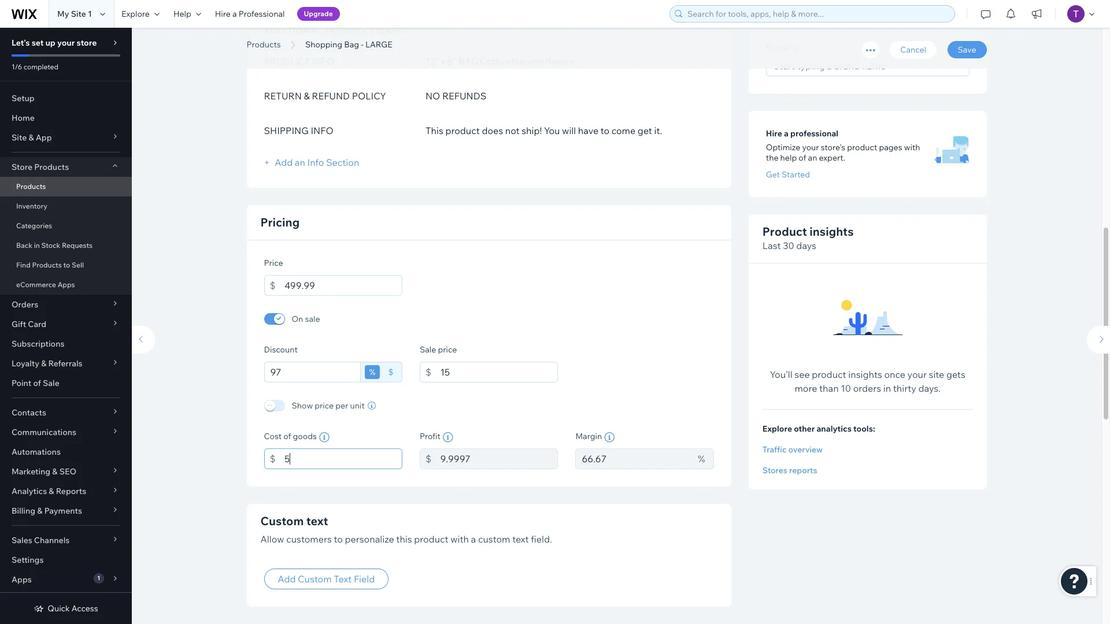 Task type: vqa. For each thing, say whether or not it's contained in the screenshot.
leftmost 'Hire'
yes



Task type: locate. For each thing, give the bounding box(es) containing it.
overview
[[789, 445, 823, 456]]

0 vertical spatial a
[[233, 9, 237, 19]]

traffic
[[763, 445, 787, 456]]

products up ecommerce apps
[[32, 261, 62, 270]]

1 horizontal spatial explore
[[763, 424, 793, 435]]

1 vertical spatial to
[[63, 261, 70, 270]]

contacts
[[12, 408, 46, 418]]

settings link
[[0, 551, 132, 570]]

quick access
[[48, 604, 98, 614]]

0 horizontal spatial sale
[[43, 378, 59, 389]]

info tooltip image right goods
[[319, 433, 330, 443]]

sell
[[72, 261, 84, 270]]

large
[[404, 25, 475, 51], [366, 39, 393, 50]]

on sale
[[292, 314, 320, 324]]

1 vertical spatial sale
[[43, 378, 59, 389]]

shopping up product info
[[247, 25, 344, 51]]

insights up orders
[[849, 369, 883, 381]]

custom up the allow
[[261, 514, 304, 529]]

2 horizontal spatial a
[[785, 129, 789, 139]]

sale inside sidebar element
[[43, 378, 59, 389]]

inventory link
[[0, 197, 132, 216]]

categories
[[16, 222, 52, 230]]

& inside the shopping bag - large form
[[304, 90, 310, 102]]

2 vertical spatial your
[[908, 369, 927, 381]]

1 vertical spatial %
[[698, 453, 706, 465]]

1 inside sidebar element
[[97, 575, 100, 583]]

0 vertical spatial info
[[312, 55, 335, 67]]

1 vertical spatial of
[[33, 378, 41, 389]]

1 vertical spatial text
[[513, 534, 529, 545]]

point of sale link
[[0, 374, 132, 393]]

with left custom
[[451, 534, 469, 545]]

sales channels button
[[0, 531, 132, 551]]

2 vertical spatial of
[[284, 431, 291, 442]]

1 horizontal spatial an
[[809, 153, 818, 163]]

referrals
[[48, 359, 83, 369]]

1 vertical spatial site
[[12, 132, 27, 143]]

with right 'pages'
[[905, 143, 921, 153]]

1 vertical spatial price
[[315, 401, 334, 411]]

1 vertical spatial with
[[451, 534, 469, 545]]

1 vertical spatial products link
[[0, 177, 132, 197]]

stores reports link
[[763, 466, 973, 476]]

with
[[905, 143, 921, 153], [451, 534, 469, 545]]

quick access button
[[34, 604, 98, 614]]

0 vertical spatial apps
[[58, 281, 75, 289]]

channels
[[34, 536, 70, 546]]

than
[[820, 383, 839, 395]]

info
[[312, 55, 335, 67], [311, 125, 334, 136]]

0 vertical spatial price
[[438, 345, 457, 355]]

marketing & seo
[[12, 467, 76, 477]]

traffic overview
[[763, 445, 823, 456]]

0 horizontal spatial %
[[369, 367, 376, 378]]

pages
[[880, 143, 903, 153]]

professional
[[239, 9, 285, 19]]

0 vertical spatial to
[[601, 125, 610, 136]]

with inside optimize your store's product pages with the help of an expert.
[[905, 143, 921, 153]]

1 horizontal spatial a
[[471, 534, 476, 545]]

price for show
[[315, 401, 334, 411]]

explore for explore other analytics tools:
[[763, 424, 793, 435]]

& right return
[[304, 90, 310, 102]]

1 horizontal spatial of
[[284, 431, 291, 442]]

1 vertical spatial your
[[803, 143, 820, 153]]

refunds
[[443, 90, 487, 102]]

1 vertical spatial info
[[311, 125, 334, 136]]

1 horizontal spatial 1
[[97, 575, 100, 583]]

apps down settings on the left
[[12, 575, 32, 586]]

0 horizontal spatial explore
[[121, 9, 150, 19]]

0 vertical spatial hire
[[215, 9, 231, 19]]

info tooltip image for margin
[[605, 433, 615, 443]]

access
[[72, 604, 98, 614]]

bag down info
[[344, 39, 359, 50]]

price for sale
[[438, 345, 457, 355]]

0 horizontal spatial -
[[361, 39, 364, 50]]

analytics
[[12, 487, 47, 497]]

0 vertical spatial custom
[[261, 514, 304, 529]]

add an info section
[[273, 157, 359, 168]]

a inside custom text allow customers to personalize this product with a custom text field.
[[471, 534, 476, 545]]

3 info tooltip image from the left
[[605, 433, 615, 443]]

explore up traffic
[[763, 424, 793, 435]]

site inside site & app popup button
[[12, 132, 27, 143]]

explore
[[121, 9, 150, 19], [763, 424, 793, 435]]

save
[[959, 45, 977, 55]]

custom inside button
[[298, 574, 332, 585]]

of inside optimize your store's product pages with the help of an expert.
[[799, 153, 807, 163]]

2 horizontal spatial of
[[799, 153, 807, 163]]

0 vertical spatial text
[[307, 514, 328, 529]]

0 vertical spatial in
[[34, 241, 40, 250]]

price left per
[[315, 401, 334, 411]]

& left reports on the bottom left
[[49, 487, 54, 497]]

add
[[275, 157, 293, 168], [278, 574, 296, 585]]

does
[[482, 125, 503, 136]]

1 horizontal spatial products link
[[241, 39, 287, 50]]

0 horizontal spatial hire
[[215, 9, 231, 19]]

1 vertical spatial hire
[[767, 129, 783, 139]]

0 horizontal spatial text
[[307, 514, 328, 529]]

hire inside the shopping bag - large form
[[767, 129, 783, 139]]

refund
[[312, 90, 350, 102]]

1 vertical spatial a
[[785, 129, 789, 139]]

explore inside the shopping bag - large form
[[763, 424, 793, 435]]

per
[[336, 401, 349, 411]]

1 horizontal spatial your
[[803, 143, 820, 153]]

show price per unit
[[292, 401, 365, 411]]

0 vertical spatial your
[[57, 38, 75, 48]]

0 vertical spatial of
[[799, 153, 807, 163]]

days
[[797, 240, 817, 252]]

0 horizontal spatial of
[[33, 378, 41, 389]]

an left expert.
[[809, 153, 818, 163]]

1 horizontal spatial %
[[698, 453, 706, 465]]

1 vertical spatial in
[[884, 383, 892, 395]]

hire right help "button"
[[215, 9, 231, 19]]

shopping
[[247, 25, 344, 51], [306, 39, 343, 50]]

custom left text
[[298, 574, 332, 585]]

of inside point of sale link
[[33, 378, 41, 389]]

1 right the 'my'
[[88, 9, 92, 19]]

products link down store products
[[0, 177, 132, 197]]

help button
[[167, 0, 208, 28]]

1 horizontal spatial text
[[513, 534, 529, 545]]

sales channels
[[12, 536, 70, 546]]

completed
[[24, 62, 58, 71]]

0 vertical spatial site
[[71, 9, 86, 19]]

1 vertical spatial 1
[[97, 575, 100, 583]]

add inside button
[[278, 574, 296, 585]]

1 horizontal spatial apps
[[58, 281, 75, 289]]

product inside you'll see product insights once your site gets more than 10 orders in thirty days.
[[812, 369, 847, 381]]

hire up optimize
[[767, 129, 783, 139]]

loyalty & referrals
[[12, 359, 83, 369]]

hire for hire a professional
[[215, 9, 231, 19]]

info tooltip image for cost of goods
[[319, 433, 330, 443]]

info tooltip image for profit
[[443, 433, 454, 443]]

back
[[16, 241, 32, 250]]

1 horizontal spatial with
[[905, 143, 921, 153]]

products right store
[[34, 162, 69, 172]]

add down the allow
[[278, 574, 296, 585]]

2 horizontal spatial info tooltip image
[[605, 433, 615, 443]]

site right the 'my'
[[71, 9, 86, 19]]

your down professional
[[803, 143, 820, 153]]

of right cost at the bottom left
[[284, 431, 291, 442]]

to left the sell
[[63, 261, 70, 270]]

natural
[[512, 55, 544, 67]]

1 vertical spatial custom
[[298, 574, 332, 585]]

& left app
[[29, 132, 34, 143]]

product
[[264, 55, 310, 67]]

& right the "loyalty"
[[41, 359, 46, 369]]

1 horizontal spatial hire
[[767, 129, 783, 139]]

0 vertical spatial with
[[905, 143, 921, 153]]

to right have
[[601, 125, 610, 136]]

products link up the product
[[241, 39, 287, 50]]

hire a professional
[[215, 9, 285, 19]]

0 vertical spatial insights
[[810, 225, 854, 239]]

a left custom
[[471, 534, 476, 545]]

1 vertical spatial add
[[278, 574, 296, 585]]

add for add an info section
[[275, 157, 293, 168]]

0 vertical spatial add
[[275, 157, 293, 168]]

of right point
[[33, 378, 41, 389]]

set
[[32, 38, 44, 48]]

info for product info
[[312, 55, 335, 67]]

a for professional
[[785, 129, 789, 139]]

other
[[795, 424, 815, 435]]

large down sections
[[366, 39, 393, 50]]

get started link
[[767, 170, 811, 180]]

1 info tooltip image from the left
[[319, 433, 330, 443]]

you'll
[[770, 369, 793, 381]]

0 horizontal spatial info tooltip image
[[319, 433, 330, 443]]

info up add an info section on the left
[[311, 125, 334, 136]]

products up the product
[[247, 39, 281, 50]]

products inside "link"
[[32, 261, 62, 270]]

info
[[326, 26, 349, 35]]

hire
[[215, 9, 231, 19], [767, 129, 783, 139]]

1 up access
[[97, 575, 100, 583]]

shopping bag - large
[[247, 25, 475, 51], [306, 39, 393, 50]]

your right up
[[57, 38, 75, 48]]

& for loyalty
[[41, 359, 46, 369]]

text left field. on the left bottom of page
[[513, 534, 529, 545]]

of for cost of goods
[[284, 431, 291, 442]]

large up x
[[404, 25, 475, 51]]

gets
[[947, 369, 966, 381]]

payments
[[44, 506, 82, 517]]

cost
[[264, 431, 282, 442]]

stock
[[41, 241, 60, 250]]

an
[[809, 153, 818, 163], [295, 157, 305, 168]]

site & app
[[12, 132, 52, 143]]

& left seo
[[52, 467, 58, 477]]

orders button
[[0, 295, 132, 315]]

in down once on the bottom
[[884, 383, 892, 395]]

1 horizontal spatial to
[[334, 534, 343, 545]]

& inside popup button
[[37, 506, 43, 517]]

bag right info
[[349, 25, 388, 51]]

seo
[[59, 467, 76, 477]]

last
[[763, 240, 781, 252]]

site down home
[[12, 132, 27, 143]]

1 horizontal spatial -
[[393, 25, 400, 51]]

info tooltip image right margin at bottom right
[[605, 433, 615, 443]]

& right billing
[[37, 506, 43, 517]]

of right help
[[799, 153, 807, 163]]

a left "professional"
[[233, 9, 237, 19]]

professional
[[791, 129, 839, 139]]

a up optimize
[[785, 129, 789, 139]]

store's
[[821, 143, 846, 153]]

2 vertical spatial to
[[334, 534, 343, 545]]

0 horizontal spatial in
[[34, 241, 40, 250]]

0 vertical spatial 1
[[88, 9, 92, 19]]

to inside custom text allow customers to personalize this product with a custom text field.
[[334, 534, 343, 545]]

loyalty & referrals button
[[0, 354, 132, 374]]

2 horizontal spatial your
[[908, 369, 927, 381]]

unit
[[350, 401, 365, 411]]

None text field
[[441, 449, 559, 470], [576, 449, 693, 470], [441, 449, 559, 470], [576, 449, 693, 470]]

add down shipping
[[275, 157, 293, 168]]

to right customers
[[334, 534, 343, 545]]

info tooltip image right profit
[[443, 433, 454, 443]]

0 vertical spatial sale
[[420, 345, 436, 355]]

1 horizontal spatial sale
[[420, 345, 436, 355]]

store
[[77, 38, 97, 48]]

info tooltip image
[[319, 433, 330, 443], [443, 433, 454, 443], [605, 433, 615, 443]]

1 vertical spatial explore
[[763, 424, 793, 435]]

explore other analytics tools:
[[763, 424, 876, 435]]

additional
[[264, 26, 323, 35]]

None text field
[[285, 275, 403, 296], [264, 362, 361, 383], [285, 449, 403, 470], [285, 275, 403, 296], [264, 362, 361, 383], [285, 449, 403, 470]]

1
[[88, 9, 92, 19], [97, 575, 100, 583]]

Start typing a brand name field
[[771, 56, 966, 76]]

apps
[[58, 281, 75, 289], [12, 575, 32, 586]]

contacts button
[[0, 403, 132, 423]]

orders
[[854, 383, 882, 395]]

0 horizontal spatial site
[[12, 132, 27, 143]]

0 horizontal spatial price
[[315, 401, 334, 411]]

insights up days
[[810, 225, 854, 239]]

1 horizontal spatial info tooltip image
[[443, 433, 454, 443]]

2 info tooltip image from the left
[[443, 433, 454, 443]]

1 vertical spatial apps
[[12, 575, 32, 586]]

info down additional info sections
[[312, 55, 335, 67]]

site
[[71, 9, 86, 19], [12, 132, 27, 143]]

insights inside you'll see product insights once your site gets more than 10 orders in thirty days.
[[849, 369, 883, 381]]

of
[[799, 153, 807, 163], [33, 378, 41, 389], [284, 431, 291, 442]]

explore left help
[[121, 9, 150, 19]]

0 horizontal spatial to
[[63, 261, 70, 270]]

will
[[562, 125, 576, 136]]

& inside dropdown button
[[52, 467, 58, 477]]

2 vertical spatial a
[[471, 534, 476, 545]]

your up thirty
[[908, 369, 927, 381]]

not
[[506, 125, 520, 136]]

1 horizontal spatial price
[[438, 345, 457, 355]]

insights
[[810, 225, 854, 239], [849, 369, 883, 381]]

quick
[[48, 604, 70, 614]]

2 horizontal spatial to
[[601, 125, 610, 136]]

0 horizontal spatial your
[[57, 38, 75, 48]]

apps down find products to sell "link"
[[58, 281, 75, 289]]

0 horizontal spatial with
[[451, 534, 469, 545]]

0 horizontal spatial a
[[233, 9, 237, 19]]

products link
[[241, 39, 287, 50], [0, 177, 132, 197]]

insights inside product insights last 30 days
[[810, 225, 854, 239]]

1 horizontal spatial in
[[884, 383, 892, 395]]

0 vertical spatial products link
[[241, 39, 287, 50]]

text up customers
[[307, 514, 328, 529]]

products inside the shopping bag - large form
[[247, 39, 281, 50]]

1 horizontal spatial site
[[71, 9, 86, 19]]

custom
[[261, 514, 304, 529], [298, 574, 332, 585]]

1 vertical spatial insights
[[849, 369, 883, 381]]

in right back
[[34, 241, 40, 250]]

price up $ "text box"
[[438, 345, 457, 355]]

an left info on the top left
[[295, 157, 305, 168]]

upgrade
[[304, 9, 333, 18]]

0 vertical spatial explore
[[121, 9, 150, 19]]

8"
[[447, 55, 457, 67]]

12"
[[426, 55, 439, 67]]

%
[[369, 367, 376, 378], [698, 453, 706, 465]]



Task type: describe. For each thing, give the bounding box(es) containing it.
this
[[397, 534, 412, 545]]

store products button
[[0, 157, 132, 177]]

add custom text field
[[278, 574, 375, 585]]

to inside find products to sell "link"
[[63, 261, 70, 270]]

0 horizontal spatial apps
[[12, 575, 32, 586]]

analytics
[[817, 424, 852, 435]]

product info
[[264, 55, 335, 67]]

setup link
[[0, 89, 132, 108]]

customers
[[286, 534, 332, 545]]

expert.
[[820, 153, 846, 163]]

$ text field
[[441, 362, 559, 383]]

site & app button
[[0, 128, 132, 148]]

shopping down additional info sections
[[306, 39, 343, 50]]

0 horizontal spatial 1
[[88, 9, 92, 19]]

optimize
[[767, 143, 801, 153]]

pricing
[[261, 215, 300, 229]]

store products
[[12, 162, 69, 172]]

product inside optimize your store's product pages with the help of an expert.
[[848, 143, 878, 153]]

automations link
[[0, 443, 132, 462]]

this product does not ship! you will have to come get it.
[[426, 125, 663, 136]]

point
[[12, 378, 31, 389]]

automations
[[12, 447, 61, 458]]

10
[[841, 383, 852, 395]]

get
[[638, 125, 653, 136]]

0 horizontal spatial products link
[[0, 177, 132, 197]]

gift card button
[[0, 315, 132, 334]]

1/6
[[12, 62, 22, 71]]

more
[[795, 383, 818, 395]]

app
[[36, 132, 52, 143]]

show
[[292, 401, 313, 411]]

shopping bag - large down upgrade button
[[247, 25, 475, 51]]

0 vertical spatial %
[[369, 367, 376, 378]]

sidebar element
[[0, 28, 132, 625]]

find products to sell link
[[0, 256, 132, 275]]

products inside popup button
[[34, 162, 69, 172]]

profit
[[420, 431, 441, 442]]

flavors
[[546, 55, 575, 67]]

explore for explore
[[121, 9, 150, 19]]

policy
[[352, 90, 386, 102]]

ecommerce apps
[[16, 281, 75, 289]]

communications button
[[0, 423, 132, 443]]

with inside custom text allow customers to personalize this product with a custom text field.
[[451, 534, 469, 545]]

products up inventory
[[16, 182, 46, 191]]

& for analytics
[[49, 487, 54, 497]]

an inside optimize your store's product pages with the help of an expert.
[[809, 153, 818, 163]]

x
[[441, 55, 445, 67]]

billing
[[12, 506, 35, 517]]

your inside optimize your store's product pages with the help of an expert.
[[803, 143, 820, 153]]

in inside you'll see product insights once your site gets more than 10 orders in thirty days.
[[884, 383, 892, 395]]

& for site
[[29, 132, 34, 143]]

analytics & reports
[[12, 487, 86, 497]]

home
[[12, 113, 35, 123]]

& for marketing
[[52, 467, 58, 477]]

ecommerce apps link
[[0, 275, 132, 295]]

personalize
[[345, 534, 394, 545]]

the
[[767, 153, 779, 163]]

save button
[[948, 41, 987, 58]]

you'll see product insights once your site gets more than 10 orders in thirty days.
[[770, 369, 966, 395]]

marketing & seo button
[[0, 462, 132, 482]]

in inside sidebar element
[[34, 241, 40, 250]]

it.
[[655, 125, 663, 136]]

my
[[57, 9, 69, 19]]

billing & payments button
[[0, 502, 132, 521]]

your inside sidebar element
[[57, 38, 75, 48]]

add for add custom text field
[[278, 574, 296, 585]]

field.
[[531, 534, 552, 545]]

ecommerce
[[16, 281, 56, 289]]

custom inside custom text allow customers to personalize this product with a custom text field.
[[261, 514, 304, 529]]

no
[[426, 90, 441, 102]]

of for point of sale
[[33, 378, 41, 389]]

categories link
[[0, 216, 132, 236]]

settings
[[12, 555, 44, 566]]

field
[[354, 574, 375, 585]]

communications
[[12, 428, 76, 438]]

subscriptions link
[[0, 334, 132, 354]]

discount
[[264, 345, 298, 355]]

traffic overview link
[[763, 445, 973, 456]]

see
[[795, 369, 810, 381]]

1 horizontal spatial large
[[404, 25, 475, 51]]

hire a professional link
[[208, 0, 292, 28]]

help
[[174, 9, 191, 19]]

price
[[264, 258, 283, 268]]

bag
[[459, 55, 478, 67]]

have
[[579, 125, 599, 136]]

on
[[292, 314, 303, 324]]

return & refund policy
[[264, 90, 386, 102]]

find products to sell
[[16, 261, 84, 270]]

& for return
[[304, 90, 310, 102]]

days.
[[919, 383, 941, 395]]

gift card
[[12, 319, 46, 330]]

your inside you'll see product insights once your site gets more than 10 orders in thirty days.
[[908, 369, 927, 381]]

shopping bag - large down info
[[306, 39, 393, 50]]

info for shipping info
[[311, 125, 334, 136]]

0 horizontal spatial an
[[295, 157, 305, 168]]

help
[[781, 153, 797, 163]]

product inside custom text allow customers to personalize this product with a custom text field.
[[414, 534, 449, 545]]

ship!
[[522, 125, 542, 136]]

shopping bag - large form
[[126, 0, 1111, 625]]

shipping info
[[264, 125, 334, 136]]

& for billing
[[37, 506, 43, 517]]

this
[[426, 125, 444, 136]]

text
[[334, 574, 352, 585]]

hire for hire a professional
[[767, 129, 783, 139]]

my site 1
[[57, 9, 92, 19]]

0 horizontal spatial large
[[366, 39, 393, 50]]

a for professional
[[233, 9, 237, 19]]

reports
[[56, 487, 86, 497]]

Search for tools, apps, help & more... field
[[684, 6, 952, 22]]

brand
[[767, 42, 789, 52]]

12" x 8" bag  cotton  natural flavors
[[426, 55, 575, 67]]

info
[[308, 157, 324, 168]]

custom
[[478, 534, 511, 545]]

apps inside ecommerce apps link
[[58, 281, 75, 289]]

hire a professional
[[767, 129, 839, 139]]

sale inside the shopping bag - large form
[[420, 345, 436, 355]]

reports
[[790, 466, 818, 476]]



